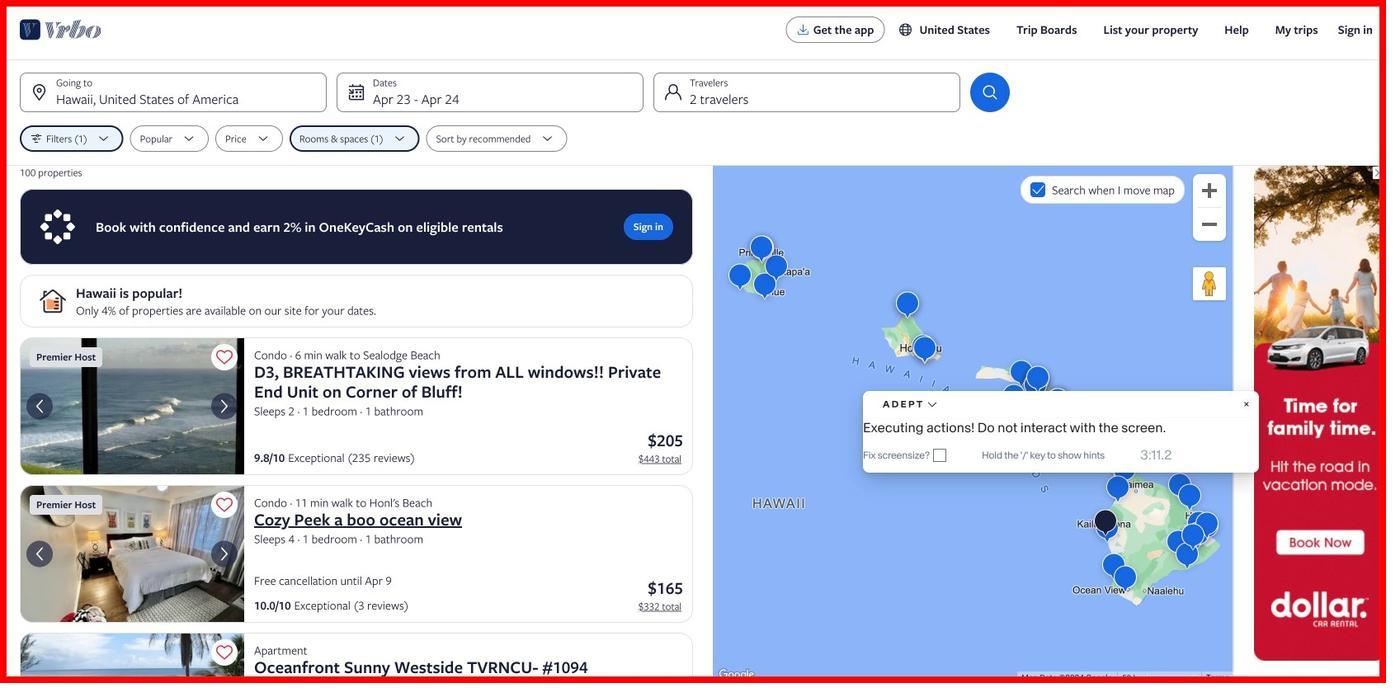 Task type: describe. For each thing, give the bounding box(es) containing it.
second floor view from balcony image
[[20, 633, 244, 683]]

show next image for cozy peek a boo ocean view image
[[215, 544, 234, 564]]

cozy bedroom with plush pillows and medium firm mattress image
[[20, 485, 244, 623]]

small image
[[898, 22, 920, 37]]

show previous image for d3, breathtaking views from all windows!! private end unit on corner of bluff! image
[[30, 396, 50, 416]]



Task type: locate. For each thing, give the bounding box(es) containing it.
show next image for d3, breathtaking views from all windows!! private end unit on corner of bluff! image
[[215, 396, 234, 416]]

map region
[[713, 166, 1234, 683]]

show previous image for cozy peek a boo ocean view image
[[30, 544, 50, 564]]

waves from the alcove window image
[[20, 337, 244, 475]]

google image
[[717, 667, 756, 683]]

download the app button image
[[797, 23, 810, 36]]

search image
[[980, 83, 1000, 102]]

vrbo logo image
[[20, 17, 102, 43]]



Task type: vqa. For each thing, say whether or not it's contained in the screenshot.
Google image
yes



